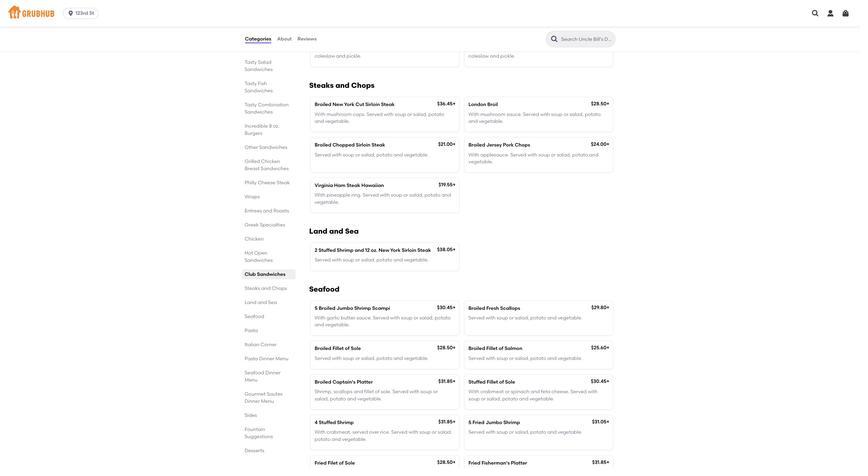 Task type: describe. For each thing, give the bounding box(es) containing it.
$38.05
[[438, 247, 453, 253]]

potato inside the with crabmeat or spinach and feta cheese. served with soup or salad, potato and vegetable.
[[503, 396, 518, 402]]

+ for 5 fried jumbo shrimp
[[607, 420, 610, 425]]

soup inside with mushroom sauce. served with soup or salad, potato and vegetable.
[[552, 112, 563, 117]]

steak down grilled chicken breast sandwiches
[[277, 180, 290, 186]]

seafood dinner menu
[[245, 370, 281, 383]]

potato inside with crabmeat, served over rice. served with soup or salad, potato and vegetable.
[[315, 437, 331, 443]]

$28.50 for served with soup or salad, potato and vegetable.
[[438, 346, 453, 351]]

french
[[564, 46, 580, 52]]

st
[[89, 10, 94, 16]]

with for with mushroom caps. served with soup or salad, potato and vegetable.
[[315, 112, 326, 117]]

stuffed for with crabmeat, served over rice. served with soup or salad, potato and vegetable.
[[319, 420, 336, 426]]

pineapple
[[327, 193, 351, 198]]

caps.
[[353, 112, 366, 117]]

soup inside with garlic butter sauce. served with soup or salad, potato and vegetable.
[[401, 315, 413, 321]]

jumbo for butter
[[337, 306, 353, 312]]

hot
[[245, 251, 253, 256]]

1 horizontal spatial york
[[391, 248, 401, 254]]

dinner for pasta
[[259, 356, 275, 362]]

or inside with mushroom caps. served with soup or salad, potato and vegetable.
[[408, 112, 412, 117]]

with inside served with crisp bacon,lettuce, tomato, french fries, coleslaw and pickle.
[[486, 46, 496, 52]]

broiled for broiled captain's platter
[[315, 380, 332, 386]]

suggestions
[[245, 434, 273, 440]]

and inside with mushroom sauce. served with soup or salad, potato and vegetable.
[[469, 119, 478, 124]]

1 horizontal spatial oz.
[[371, 248, 378, 254]]

other sandwiches
[[245, 145, 288, 151]]

0 horizontal spatial steaks and chops
[[245, 286, 287, 292]]

desserts
[[245, 448, 265, 454]]

served inside with crabmeat, served over rice. served with soup or salad, potato and vegetable.
[[392, 430, 408, 436]]

$31.85 for salad,
[[439, 420, 453, 425]]

vegetable. inside with garlic butter sauce. served with soup or salad, potato and vegetable.
[[325, 322, 350, 328]]

spinach
[[511, 389, 530, 395]]

1 horizontal spatial new
[[379, 248, 390, 254]]

dinner for seafood
[[266, 370, 281, 376]]

served inside shrimp, scallops and fillet of sole. served with soup or salad, potato and vegetable.
[[393, 389, 409, 395]]

broiled for broiled chopped sirloin steak
[[315, 142, 332, 148]]

potato inside shrimp, scallops and fillet of sole. served with soup or salad, potato and vegetable.
[[330, 396, 346, 402]]

bacon,
[[356, 46, 372, 52]]

tasty fish sandwiches
[[245, 81, 273, 94]]

2
[[315, 248, 318, 254]]

svg image inside 123rd st button
[[67, 10, 74, 17]]

sole for spinach
[[505, 380, 516, 386]]

london broil
[[469, 102, 498, 108]]

french
[[411, 46, 426, 52]]

potato inside with mushroom sauce. served with soup or salad, potato and vegetable.
[[585, 112, 601, 117]]

cheese for steak
[[258, 180, 276, 186]]

vegetable. inside shrimp, scallops and fillet of sole. served with soup or salad, potato and vegetable.
[[358, 396, 382, 402]]

salad, inside shrimp, scallops and fillet of sole. served with soup or salad, potato and vegetable.
[[315, 396, 329, 402]]

0 horizontal spatial club
[[245, 272, 256, 278]]

over
[[369, 430, 379, 436]]

tasty for tasty cheese sandwiches
[[245, 38, 257, 44]]

fries, inside "served with crisp bacon, lettuce, tomato, french fries, coleslaw and pickle."
[[428, 46, 439, 52]]

0 horizontal spatial chops
[[272, 286, 287, 292]]

open
[[254, 251, 267, 256]]

sandwiches inside grilled chicken breast sandwiches
[[261, 166, 289, 172]]

shrimp, scallops and fillet of sole. served with soup or salad, potato and vegetable.
[[315, 389, 438, 402]]

tasty for tasty fish sandwiches
[[245, 81, 257, 87]]

sautes
[[267, 392, 283, 398]]

incredible
[[245, 123, 268, 129]]

vegetable. inside with mushroom sauce. served with soup or salad, potato and vegetable.
[[479, 119, 504, 124]]

steak up with mushroom caps. served with soup or salad, potato and vegetable. at top
[[381, 102, 395, 108]]

gourmet
[[245, 392, 266, 398]]

vegetable. inside with crabmeat, served over rice. served with soup or salad, potato and vegetable.
[[342, 437, 367, 443]]

tasty salad sandwiches
[[245, 59, 273, 73]]

0 vertical spatial sea
[[345, 227, 359, 236]]

pasta for pasta dinner menu
[[245, 356, 258, 362]]

or inside with garlic butter sauce. served with soup or salad, potato and vegetable.
[[414, 315, 419, 321]]

roasts
[[274, 208, 289, 214]]

scallops
[[334, 389, 353, 395]]

+ for broiled chopped sirloin steak
[[453, 142, 456, 148]]

with inside "served with crisp bacon, lettuce, tomato, french fries, coleslaw and pickle."
[[332, 46, 342, 52]]

menu for pasta dinner menu
[[276, 356, 289, 362]]

0 vertical spatial land
[[309, 227, 328, 236]]

1 vertical spatial sea
[[268, 300, 277, 306]]

vegetable. inside the with crabmeat or spinach and feta cheese. served with soup or salad, potato and vegetable.
[[530, 396, 555, 402]]

virginia ham steak hawaiian
[[315, 183, 384, 189]]

chicken inside grilled chicken breast sandwiches
[[261, 159, 280, 165]]

$31.05
[[593, 420, 607, 425]]

greek specialties
[[245, 222, 285, 228]]

with mushroom sauce. served with soup or salad, potato and vegetable.
[[469, 112, 601, 124]]

$28.50 + for with mushroom sauce. served with soup or salad, potato and vegetable.
[[592, 101, 610, 107]]

feta
[[541, 389, 551, 395]]

salad, inside with pineapple ring. served with soup or salad, potato and vegetable.
[[410, 193, 424, 198]]

broiled chopped sirloin steak
[[315, 142, 385, 148]]

2 svg image from the left
[[827, 9, 835, 18]]

salad, inside with garlic butter sauce. served with soup or salad, potato and vegetable.
[[420, 315, 434, 321]]

2 vertical spatial $28.50 +
[[438, 460, 456, 466]]

crabmeat,
[[327, 430, 352, 436]]

soup inside with crabmeat, served over rice. served with soup or salad, potato and vegetable.
[[420, 430, 431, 436]]

+ for london broil
[[607, 101, 610, 107]]

0 vertical spatial seafood
[[309, 285, 340, 294]]

123rd st button
[[63, 8, 101, 19]]

categories button
[[245, 27, 272, 52]]

1 horizontal spatial club
[[342, 37, 353, 42]]

virginia
[[315, 183, 333, 189]]

beef
[[330, 37, 340, 42]]

broiled for broiled fillet of salmon
[[469, 346, 486, 352]]

sandwiches down open
[[245, 258, 273, 264]]

of for stuffed fillet of sole
[[500, 380, 504, 386]]

or inside with crabmeat, served over rice. served with soup or salad, potato and vegetable.
[[432, 430, 437, 436]]

+ for broiled fresh scallops
[[607, 305, 610, 311]]

+ for broiled captain's platter
[[453, 379, 456, 385]]

with for with pineapple ring. served with soup or salad, potato and vegetable.
[[315, 193, 326, 198]]

1 vertical spatial stuffed
[[469, 380, 486, 386]]

mushroom for new
[[327, 112, 352, 117]]

broiled fillet of sole
[[315, 346, 361, 352]]

+ for broiled jersey pork chops
[[607, 142, 610, 148]]

pickle. inside served with crisp bacon,lettuce, tomato, french fries, coleslaw and pickle.
[[501, 53, 516, 59]]

with inside the with crabmeat or spinach and feta cheese. served with soup or salad, potato and vegetable.
[[588, 389, 598, 395]]

fountain suggestions
[[245, 427, 273, 440]]

5 for 5 broiled jumbo shrimp scampi
[[315, 306, 318, 312]]

soup inside with mushroom caps. served with soup or salad, potato and vegetable.
[[395, 112, 406, 117]]

pasta for pasta
[[245, 328, 258, 334]]

potato inside with garlic butter sauce. served with soup or salad, potato and vegetable.
[[435, 315, 451, 321]]

with inside with applesauce. served with soup or salad, potato and vegetable.
[[528, 152, 538, 158]]

mushroom for broil
[[481, 112, 506, 117]]

of inside shrimp, scallops and fillet of sole. served with soup or salad, potato and vegetable.
[[375, 389, 380, 395]]

with for with mushroom sauce. served with soup or salad, potato and vegetable.
[[469, 112, 480, 117]]

soup inside with pineapple ring. served with soup or salad, potato and vegetable.
[[391, 193, 403, 198]]

2 vertical spatial sirloin
[[402, 248, 417, 254]]

jumbo for soup
[[486, 420, 503, 426]]

with inside with crabmeat, served over rice. served with soup or salad, potato and vegetable.
[[409, 430, 419, 436]]

1 horizontal spatial land and sea
[[309, 227, 359, 236]]

$28.50 + for served with soup or salad, potato and vegetable.
[[438, 346, 456, 351]]

$24.00
[[591, 142, 607, 148]]

tomato, inside served with crisp bacon,lettuce, tomato, french fries, coleslaw and pickle.
[[545, 46, 563, 52]]

sides
[[245, 413, 257, 419]]

served with soup or salad, potato and vegetable. for broiled fillet of salmon
[[469, 356, 583, 362]]

0 vertical spatial sirloin
[[366, 102, 380, 108]]

vegetable. inside with pineapple ring. served with soup or salad, potato and vegetable.
[[315, 200, 340, 205]]

entrees
[[245, 208, 262, 214]]

categories
[[245, 36, 272, 42]]

$31.05 +
[[593, 420, 610, 425]]

$30.45 for with garlic butter sauce. served with soup or salad, potato and vegetable.
[[437, 305, 453, 311]]

8
[[269, 123, 272, 129]]

with mushroom caps. served with soup or salad, potato and vegetable.
[[315, 112, 445, 124]]

bacon,lettuce,
[[509, 46, 543, 52]]

sandwiches down hot open sandwiches
[[257, 272, 286, 278]]

potato inside with mushroom caps. served with soup or salad, potato and vegetable.
[[429, 112, 445, 117]]

sole for or
[[351, 346, 361, 352]]

other
[[245, 145, 258, 151]]

0 vertical spatial york
[[344, 102, 355, 108]]

$31.85 + for with crabmeat, served over rice. served with soup or salad, potato and vegetable.
[[439, 420, 456, 425]]

sandwiches down salad
[[245, 67, 273, 73]]

combination
[[258, 102, 289, 108]]

broiled fresh scallops
[[469, 306, 521, 312]]

vegetable. inside with mushroom caps. served with soup or salad, potato and vegetable.
[[325, 119, 350, 124]]

rice.
[[381, 430, 390, 436]]

sandwiches inside the tasty cheese sandwiches
[[245, 45, 273, 51]]

0 vertical spatial steaks and chops
[[309, 81, 375, 90]]

served
[[353, 430, 368, 436]]

fried down crabmeat
[[473, 420, 485, 426]]

with inside with mushroom sauce. served with soup or salad, potato and vegetable.
[[541, 112, 550, 117]]

philly cheese steak
[[245, 180, 290, 186]]

0 vertical spatial chops
[[352, 81, 375, 90]]

philly
[[245, 180, 257, 186]]

fillet for broiled fillet of salmon
[[487, 346, 498, 352]]

with pineapple ring. served with soup or salad, potato and vegetable.
[[315, 193, 451, 205]]

served inside with garlic butter sauce. served with soup or salad, potato and vegetable.
[[373, 315, 389, 321]]

and inside served with crisp bacon,lettuce, tomato, french fries, coleslaw and pickle.
[[490, 53, 500, 59]]

fillet
[[364, 389, 374, 395]]

with inside shrimp, scallops and fillet of sole. served with soup or salad, potato and vegetable.
[[410, 389, 420, 395]]

with crabmeat, served over rice. served with soup or salad, potato and vegetable.
[[315, 430, 452, 443]]

+ for broiled fillet of salmon
[[607, 346, 610, 351]]

tasty for tasty combination sandwiches
[[245, 102, 257, 108]]

123rd
[[76, 10, 88, 16]]

search icon image
[[551, 35, 559, 43]]

4 stuffed shrimp
[[315, 420, 354, 426]]

$30.45 + for with crabmeat or spinach and feta cheese. served with soup or salad, potato and vegetable.
[[591, 379, 610, 385]]

cut
[[356, 102, 364, 108]]

$25.60 +
[[592, 346, 610, 351]]

tasty cheese sandwiches
[[245, 38, 276, 51]]

2 vertical spatial $28.50
[[438, 460, 453, 466]]

soup inside with applesauce. served with soup or salad, potato and vegetable.
[[539, 152, 550, 158]]

0 vertical spatial steaks
[[309, 81, 334, 90]]

shrimp up crabmeat,
[[337, 420, 354, 426]]

$21.00 +
[[439, 142, 456, 148]]

salad
[[258, 59, 272, 65]]

pasta dinner menu
[[245, 356, 289, 362]]

+ for stuffed fillet of sole
[[607, 379, 610, 385]]

$30.45 + for with garlic butter sauce. served with soup or salad, potato and vegetable.
[[437, 305, 456, 311]]

served inside with applesauce. served with soup or salad, potato and vegetable.
[[511, 152, 527, 158]]

with crabmeat or spinach and feta cheese. served with soup or salad, potato and vegetable.
[[469, 389, 598, 402]]

2 vertical spatial $31.85
[[593, 460, 607, 466]]

with for with crabmeat, served over rice. served with soup or salad, potato and vegetable.
[[315, 430, 326, 436]]

$29.80
[[592, 305, 607, 311]]

fried for fried fisherman's platter
[[469, 461, 481, 467]]

about
[[277, 36, 292, 42]]

1 horizontal spatial svg image
[[842, 9, 850, 18]]

grilled
[[245, 159, 260, 165]]



Task type: locate. For each thing, give the bounding box(es) containing it.
salad, inside with mushroom caps. served with soup or salad, potato and vegetable.
[[413, 112, 428, 117]]

1 vertical spatial new
[[379, 248, 390, 254]]

fountain
[[245, 427, 265, 433]]

0 horizontal spatial land and sea
[[245, 300, 277, 306]]

0 vertical spatial cheese
[[258, 38, 276, 44]]

1 vertical spatial sirloin
[[356, 142, 371, 148]]

burgers
[[245, 131, 263, 136]]

dinner inside 'gourmet sautes dinner menu'
[[245, 399, 260, 405]]

1 crisp from the left
[[343, 46, 354, 52]]

fries,
[[428, 46, 439, 52], [581, 46, 592, 52]]

mushroom down broil
[[481, 112, 506, 117]]

oz.
[[273, 123, 280, 129], [371, 248, 378, 254]]

salad, inside with applesauce. served with soup or salad, potato and vegetable.
[[557, 152, 572, 158]]

1 tomato, from the left
[[392, 46, 410, 52]]

0 horizontal spatial svg image
[[67, 10, 74, 17]]

with inside with mushroom caps. served with soup or salad, potato and vegetable.
[[384, 112, 394, 117]]

dinner down gourmet
[[245, 399, 260, 405]]

menu down sautes
[[261, 399, 274, 405]]

crisp inside served with crisp bacon,lettuce, tomato, french fries, coleslaw and pickle.
[[497, 46, 508, 52]]

2 pasta from the top
[[245, 356, 258, 362]]

fillet down garlic
[[333, 346, 344, 352]]

0 horizontal spatial fries,
[[428, 46, 439, 52]]

2 pickle. from the left
[[501, 53, 516, 59]]

roast
[[315, 37, 329, 42]]

platter for fried fisherman's platter
[[511, 461, 528, 467]]

1 svg image from the left
[[812, 9, 820, 18]]

sole down butter on the bottom of page
[[351, 346, 361, 352]]

club right beef
[[342, 37, 353, 42]]

served with soup or salad, potato and vegetable. for broiled fillet of sole
[[315, 356, 429, 362]]

crisp inside "served with crisp bacon, lettuce, tomato, french fries, coleslaw and pickle."
[[343, 46, 354, 52]]

0 horizontal spatial pickle.
[[347, 53, 362, 59]]

fried
[[473, 420, 485, 426], [315, 461, 327, 467], [469, 461, 481, 467]]

tasty for tasty salad sandwiches
[[245, 59, 257, 65]]

fillet
[[333, 346, 344, 352], [487, 346, 498, 352], [487, 380, 498, 386]]

sandwiches up grilled chicken breast sandwiches
[[259, 145, 288, 151]]

1 vertical spatial sauce.
[[357, 315, 372, 321]]

2 vertical spatial stuffed
[[319, 420, 336, 426]]

coleslaw
[[315, 53, 335, 59], [469, 53, 489, 59]]

2 crisp from the left
[[497, 46, 508, 52]]

0 vertical spatial $30.45 +
[[437, 305, 456, 311]]

fries, right the french
[[428, 46, 439, 52]]

1 vertical spatial $28.50
[[438, 346, 453, 351]]

served inside with mushroom sauce. served with soup or salad, potato and vegetable.
[[523, 112, 540, 117]]

grilled chicken breast sandwiches
[[245, 159, 289, 172]]

fried left filet
[[315, 461, 327, 467]]

chicken
[[261, 159, 280, 165], [245, 236, 264, 242]]

fried left "fisherman's"
[[469, 461, 481, 467]]

0 vertical spatial chicken
[[261, 159, 280, 165]]

fried for fried filet of sole
[[315, 461, 327, 467]]

incredible 8 oz. burgers
[[245, 123, 280, 136]]

served inside "served with crisp bacon, lettuce, tomato, french fries, coleslaw and pickle."
[[315, 46, 331, 52]]

salad, inside the with crabmeat or spinach and feta cheese. served with soup or salad, potato and vegetable.
[[487, 396, 501, 402]]

with inside with pineapple ring. served with soup or salad, potato and vegetable.
[[315, 193, 326, 198]]

and inside with applesauce. served with soup or salad, potato and vegetable.
[[590, 152, 599, 158]]

menu up gourmet
[[245, 378, 258, 383]]

cheese left about button
[[258, 38, 276, 44]]

garlic
[[327, 315, 340, 321]]

fish
[[258, 81, 267, 87]]

0 horizontal spatial jumbo
[[337, 306, 353, 312]]

sauce. up "pork"
[[507, 112, 522, 117]]

served with soup or salad, potato and vegetable. for 5 fried jumbo shrimp
[[469, 430, 583, 436]]

land and sea up "2"
[[309, 227, 359, 236]]

fried fisherman's platter
[[469, 461, 528, 467]]

pasta down the italian
[[245, 356, 258, 362]]

with inside with crabmeat, served over rice. served with soup or salad, potato and vegetable.
[[315, 430, 326, 436]]

crisp for pickle.
[[497, 46, 508, 52]]

broiled for broiled new york cut sirloin steak
[[315, 102, 332, 108]]

1 vertical spatial chops
[[515, 142, 531, 148]]

1 vertical spatial land and sea
[[245, 300, 277, 306]]

2 vertical spatial chops
[[272, 286, 287, 292]]

stuffed right "2"
[[319, 248, 336, 254]]

vegetable. inside with applesauce. served with soup or salad, potato and vegetable.
[[469, 159, 494, 165]]

of down butter on the bottom of page
[[345, 346, 350, 352]]

1 horizontal spatial chops
[[352, 81, 375, 90]]

3 tasty from the top
[[245, 81, 257, 87]]

2 stuffed shrimp and 12 oz. new york sirloin steak
[[315, 248, 431, 254]]

salad, inside with crabmeat, served over rice. served with soup or salad, potato and vegetable.
[[438, 430, 452, 436]]

or inside shrimp, scallops and fillet of sole. served with soup or salad, potato and vegetable.
[[433, 389, 438, 395]]

sea up the 2 stuffed shrimp and 12 oz. new york sirloin steak
[[345, 227, 359, 236]]

york left cut
[[344, 102, 355, 108]]

oz. right 12
[[371, 248, 378, 254]]

shrimp up butter on the bottom of page
[[355, 306, 371, 312]]

1 tasty from the top
[[245, 38, 257, 44]]

land up "2"
[[309, 227, 328, 236]]

2 mushroom from the left
[[481, 112, 506, 117]]

$28.50 +
[[592, 101, 610, 107], [438, 346, 456, 351], [438, 460, 456, 466]]

1 horizontal spatial menu
[[261, 399, 274, 405]]

served inside with mushroom caps. served with soup or salad, potato and vegetable.
[[367, 112, 383, 117]]

served with soup or salad, potato and vegetable. down scallops
[[469, 315, 583, 321]]

salmon
[[505, 346, 523, 352]]

+ for 5 broiled jumbo shrimp scampi
[[453, 305, 456, 311]]

of up crabmeat
[[500, 380, 504, 386]]

reviews button
[[297, 27, 317, 52]]

oz. inside incredible 8 oz. burgers
[[273, 123, 280, 129]]

seafood
[[309, 285, 340, 294], [245, 314, 264, 320], [245, 370, 264, 376]]

1 vertical spatial menu
[[245, 378, 258, 383]]

0 vertical spatial $28.50
[[592, 101, 607, 107]]

reviews
[[298, 36, 317, 42]]

land down club sandwiches
[[245, 300, 257, 306]]

menu inside 'gourmet sautes dinner menu'
[[261, 399, 274, 405]]

broiled jersey pork chops
[[469, 142, 531, 148]]

of for fried filet of sole
[[339, 461, 344, 467]]

+ for 4 stuffed shrimp
[[453, 420, 456, 425]]

0 horizontal spatial new
[[333, 102, 343, 108]]

of right fillet
[[375, 389, 380, 395]]

hot open sandwiches
[[245, 251, 273, 264]]

tomato, inside "served with crisp bacon, lettuce, tomato, french fries, coleslaw and pickle."
[[392, 46, 410, 52]]

specialties
[[260, 222, 285, 228]]

broiled for broiled jersey pork chops
[[469, 142, 486, 148]]

or inside with applesauce. served with soup or salad, potato and vegetable.
[[551, 152, 556, 158]]

1 horizontal spatial sea
[[345, 227, 359, 236]]

butter
[[341, 315, 356, 321]]

5 broiled jumbo shrimp scampi
[[315, 306, 390, 312]]

served with soup or salad, potato and vegetable. for broiled chopped sirloin steak
[[315, 152, 429, 158]]

menu for seafood dinner menu
[[245, 378, 258, 383]]

sea down club sandwiches
[[268, 300, 277, 306]]

svg image
[[842, 9, 850, 18], [67, 10, 74, 17]]

new right 12
[[379, 248, 390, 254]]

2 horizontal spatial menu
[[276, 356, 289, 362]]

sole
[[351, 346, 361, 352], [505, 380, 516, 386], [345, 461, 355, 467]]

or inside with pineapple ring. served with soup or salad, potato and vegetable.
[[404, 193, 408, 198]]

coleslaw inside "served with crisp bacon, lettuce, tomato, french fries, coleslaw and pickle."
[[315, 53, 335, 59]]

+ for broiled fillet of sole
[[453, 346, 456, 351]]

platter up fillet
[[357, 380, 373, 386]]

0 horizontal spatial sea
[[268, 300, 277, 306]]

+
[[453, 101, 456, 107], [607, 101, 610, 107], [453, 142, 456, 148], [607, 142, 610, 148], [453, 182, 456, 188], [453, 247, 456, 253], [453, 305, 456, 311], [607, 305, 610, 311], [453, 346, 456, 351], [607, 346, 610, 351], [453, 379, 456, 385], [607, 379, 610, 385], [453, 420, 456, 425], [607, 420, 610, 425], [453, 460, 456, 466], [607, 460, 610, 466]]

cheese
[[258, 38, 276, 44], [258, 180, 276, 186]]

new left cut
[[333, 102, 343, 108]]

with inside the with crabmeat or spinach and feta cheese. served with soup or salad, potato and vegetable.
[[469, 389, 480, 395]]

tomato, down 'search icon' on the top of the page
[[545, 46, 563, 52]]

entrees and roasts
[[245, 208, 289, 214]]

fillet for stuffed fillet of sole
[[487, 380, 498, 386]]

roast beef club
[[315, 37, 353, 42]]

2 fries, from the left
[[581, 46, 592, 52]]

dinner
[[259, 356, 275, 362], [266, 370, 281, 376], [245, 399, 260, 405]]

2 vertical spatial menu
[[261, 399, 274, 405]]

0 vertical spatial platter
[[357, 380, 373, 386]]

coleslaw inside served with crisp bacon,lettuce, tomato, french fries, coleslaw and pickle.
[[469, 53, 489, 59]]

with for with applesauce. served with soup or salad, potato and vegetable.
[[469, 152, 480, 158]]

soup inside the with crabmeat or spinach and feta cheese. served with soup or salad, potato and vegetable.
[[469, 396, 480, 402]]

steak left '$38.05'
[[418, 248, 431, 254]]

filet
[[328, 461, 338, 467]]

0 horizontal spatial york
[[344, 102, 355, 108]]

1 vertical spatial steaks and chops
[[245, 286, 287, 292]]

served inside the with crabmeat or spinach and feta cheese. served with soup or salad, potato and vegetable.
[[571, 389, 587, 395]]

0 vertical spatial club
[[342, 37, 353, 42]]

2 vertical spatial seafood
[[245, 370, 264, 376]]

cheese right philly
[[258, 180, 276, 186]]

and inside with mushroom caps. served with soup or salad, potato and vegetable.
[[315, 119, 324, 124]]

with inside with pineapple ring. served with soup or salad, potato and vegetable.
[[380, 193, 390, 198]]

tasty inside tasty combination sandwiches
[[245, 102, 257, 108]]

fillet for broiled fillet of sole
[[333, 346, 344, 352]]

applesauce.
[[481, 152, 510, 158]]

chops right "pork"
[[515, 142, 531, 148]]

with for with crabmeat or spinach and feta cheese. served with soup or salad, potato and vegetable.
[[469, 389, 480, 395]]

0 horizontal spatial coleslaw
[[315, 53, 335, 59]]

fresh
[[487, 306, 499, 312]]

0 vertical spatial oz.
[[273, 123, 280, 129]]

platter
[[357, 380, 373, 386], [511, 461, 528, 467]]

london
[[469, 102, 487, 108]]

0 vertical spatial dinner
[[259, 356, 275, 362]]

seafood down pasta dinner menu
[[245, 370, 264, 376]]

greek
[[245, 222, 259, 228]]

0 horizontal spatial tomato,
[[392, 46, 410, 52]]

2 tasty from the top
[[245, 59, 257, 65]]

broiled for broiled fresh scallops
[[469, 306, 486, 312]]

served with crisp bacon,lettuce, tomato, french fries, coleslaw and pickle.
[[469, 46, 592, 59]]

$36.45
[[438, 101, 453, 107]]

tasty combination sandwiches
[[245, 102, 289, 115]]

0 horizontal spatial steaks
[[245, 286, 260, 292]]

steak down with mushroom caps. served with soup or salad, potato and vegetable. at top
[[372, 142, 385, 148]]

pickle. inside "served with crisp bacon, lettuce, tomato, french fries, coleslaw and pickle."
[[347, 53, 362, 59]]

chopped
[[333, 142, 355, 148]]

$28.50 for with mushroom sauce. served with soup or salad, potato and vegetable.
[[592, 101, 607, 107]]

and inside "served with crisp bacon, lettuce, tomato, french fries, coleslaw and pickle."
[[336, 53, 346, 59]]

1 horizontal spatial sauce.
[[507, 112, 522, 117]]

captain's
[[333, 380, 356, 386]]

1 vertical spatial $31.85 +
[[439, 420, 456, 425]]

jumbo up butter on the bottom of page
[[337, 306, 353, 312]]

1 fries, from the left
[[428, 46, 439, 52]]

$31.85 + for shrimp, scallops and fillet of sole. served with soup or salad, potato and vegetable.
[[439, 379, 456, 385]]

sole up spinach
[[505, 380, 516, 386]]

land and sea down club sandwiches
[[245, 300, 277, 306]]

of left salmon
[[499, 346, 504, 352]]

served inside served with crisp bacon,lettuce, tomato, french fries, coleslaw and pickle.
[[469, 46, 485, 52]]

wraps
[[245, 194, 260, 200]]

1 horizontal spatial coleslaw
[[469, 53, 489, 59]]

$25.60
[[592, 346, 607, 351]]

seafood up garlic
[[309, 285, 340, 294]]

hawaiian
[[362, 183, 384, 189]]

0 horizontal spatial oz.
[[273, 123, 280, 129]]

1 vertical spatial sole
[[505, 380, 516, 386]]

york right 12
[[391, 248, 401, 254]]

cheese inside the tasty cheese sandwiches
[[258, 38, 276, 44]]

seafood inside seafood dinner menu
[[245, 370, 264, 376]]

sandwiches inside tasty combination sandwiches
[[245, 109, 273, 115]]

sandwiches up the incredible
[[245, 109, 273, 115]]

1 vertical spatial $31.85
[[439, 420, 453, 425]]

5 for 5 fried jumbo shrimp
[[469, 420, 472, 426]]

+ for 2 stuffed shrimp and 12 oz. new york sirloin steak
[[453, 247, 456, 253]]

Search Uncle Bill's Diner search field
[[561, 36, 614, 43]]

cheese.
[[552, 389, 570, 395]]

sauce. inside with mushroom sauce. served with soup or salad, potato and vegetable.
[[507, 112, 522, 117]]

$24.00 +
[[591, 142, 610, 148]]

$29.80 +
[[592, 305, 610, 311]]

main navigation navigation
[[0, 0, 861, 27]]

oz. right 8
[[273, 123, 280, 129]]

served with soup or salad, potato and vegetable. up fillet
[[315, 356, 429, 362]]

stuffed up crabmeat
[[469, 380, 486, 386]]

tasty inside tasty fish sandwiches
[[245, 81, 257, 87]]

sandwiches down categories on the top of the page
[[245, 45, 273, 51]]

crisp left 'bacon,lettuce,'
[[497, 46, 508, 52]]

2 vertical spatial $31.85 +
[[593, 460, 610, 466]]

or
[[408, 112, 412, 117], [564, 112, 569, 117], [356, 152, 360, 158], [551, 152, 556, 158], [404, 193, 408, 198], [356, 257, 360, 263], [414, 315, 419, 321], [510, 315, 514, 321], [356, 356, 360, 362], [510, 356, 514, 362], [433, 389, 438, 395], [505, 389, 510, 395], [481, 396, 486, 402], [432, 430, 437, 436], [510, 430, 514, 436]]

1 horizontal spatial svg image
[[827, 9, 835, 18]]

0 horizontal spatial menu
[[245, 378, 258, 383]]

1 vertical spatial seafood
[[245, 314, 264, 320]]

sole.
[[381, 389, 392, 395]]

fries, inside served with crisp bacon,lettuce, tomato, french fries, coleslaw and pickle.
[[581, 46, 592, 52]]

1 vertical spatial platter
[[511, 461, 528, 467]]

fried filet of sole
[[315, 461, 355, 467]]

1 vertical spatial $28.50 +
[[438, 346, 456, 351]]

broiled for broiled fillet of sole
[[315, 346, 332, 352]]

potato inside with pineapple ring. served with soup or salad, potato and vegetable.
[[425, 193, 441, 198]]

0 vertical spatial $31.85
[[439, 379, 453, 385]]

chops down club sandwiches
[[272, 286, 287, 292]]

1 vertical spatial club
[[245, 272, 256, 278]]

1 horizontal spatial fries,
[[581, 46, 592, 52]]

served with soup or salad, potato and vegetable. down broiled chopped sirloin steak on the top left
[[315, 152, 429, 158]]

served with soup or salad, potato and vegetable. down 5 fried jumbo shrimp
[[469, 430, 583, 436]]

served with soup or salad, potato and vegetable. for 2 stuffed shrimp and 12 oz. new york sirloin steak
[[315, 257, 429, 263]]

$21.00
[[439, 142, 453, 148]]

shrimp left 12
[[337, 248, 354, 254]]

fillet left salmon
[[487, 346, 498, 352]]

with inside with garlic butter sauce. served with soup or salad, potato and vegetable.
[[390, 315, 400, 321]]

fries, down search uncle bill's diner search box on the right top of page
[[581, 46, 592, 52]]

pickle. down bacon,
[[347, 53, 362, 59]]

york
[[344, 102, 355, 108], [391, 248, 401, 254]]

1 horizontal spatial land
[[309, 227, 328, 236]]

menu inside seafood dinner menu
[[245, 378, 258, 383]]

of for broiled fillet of salmon
[[499, 346, 504, 352]]

+ for virginia ham steak hawaiian
[[453, 182, 456, 188]]

served with soup or salad, potato and vegetable. for broiled fresh scallops
[[469, 315, 583, 321]]

tasty inside tasty salad sandwiches
[[245, 59, 257, 65]]

$18.05
[[594, 36, 609, 42]]

and inside with pineapple ring. served with soup or salad, potato and vegetable.
[[442, 193, 451, 198]]

soup inside shrimp, scallops and fillet of sole. served with soup or salad, potato and vegetable.
[[421, 389, 432, 395]]

steaks and chops up broiled new york cut sirloin steak
[[309, 81, 375, 90]]

dinner down pasta dinner menu
[[266, 370, 281, 376]]

2 horizontal spatial chops
[[515, 142, 531, 148]]

pickle. down 'bacon,lettuce,'
[[501, 53, 516, 59]]

$31.85 for or
[[439, 379, 453, 385]]

and inside with garlic butter sauce. served with soup or salad, potato and vegetable.
[[315, 322, 324, 328]]

0 horizontal spatial platter
[[357, 380, 373, 386]]

with inside with mushroom caps. served with soup or salad, potato and vegetable.
[[315, 112, 326, 117]]

served with soup or salad, potato and vegetable. down the 2 stuffed shrimp and 12 oz. new york sirloin steak
[[315, 257, 429, 263]]

1 vertical spatial land
[[245, 300, 257, 306]]

$19.55 +
[[439, 182, 456, 188]]

served with crisp bacon, lettuce, tomato, french fries, coleslaw and pickle.
[[315, 46, 439, 59]]

new
[[333, 102, 343, 108], [379, 248, 390, 254]]

served
[[315, 46, 331, 52], [469, 46, 485, 52], [367, 112, 383, 117], [523, 112, 540, 117], [315, 152, 331, 158], [511, 152, 527, 158], [363, 193, 379, 198], [315, 257, 331, 263], [373, 315, 389, 321], [469, 315, 485, 321], [315, 356, 331, 362], [469, 356, 485, 362], [393, 389, 409, 395], [571, 389, 587, 395], [392, 430, 408, 436], [469, 430, 485, 436]]

1 horizontal spatial jumbo
[[486, 420, 503, 426]]

broiled fillet of salmon
[[469, 346, 523, 352]]

menu down corner
[[276, 356, 289, 362]]

1 pasta from the top
[[245, 328, 258, 334]]

$30.45 for with crabmeat or spinach and feta cheese. served with soup or salad, potato and vegetable.
[[591, 379, 607, 385]]

1 vertical spatial oz.
[[371, 248, 378, 254]]

1 pickle. from the left
[[347, 53, 362, 59]]

0 horizontal spatial sauce.
[[357, 315, 372, 321]]

0 horizontal spatial land
[[245, 300, 257, 306]]

sole right filet
[[345, 461, 355, 467]]

and
[[336, 53, 346, 59], [490, 53, 500, 59], [336, 81, 350, 90], [315, 119, 324, 124], [469, 119, 478, 124], [394, 152, 403, 158], [590, 152, 599, 158], [442, 193, 451, 198], [263, 208, 273, 214], [329, 227, 344, 236], [355, 248, 364, 254], [394, 257, 403, 263], [261, 286, 271, 292], [258, 300, 267, 306], [548, 315, 557, 321], [315, 322, 324, 328], [394, 356, 403, 362], [548, 356, 557, 362], [354, 389, 363, 395], [531, 389, 540, 395], [347, 396, 357, 402], [520, 396, 529, 402], [548, 430, 557, 436], [332, 437, 341, 443]]

$38.05 +
[[438, 247, 456, 253]]

0 horizontal spatial 5
[[315, 306, 318, 312]]

with
[[315, 112, 326, 117], [469, 112, 480, 117], [469, 152, 480, 158], [315, 193, 326, 198], [315, 315, 326, 321], [469, 389, 480, 395], [315, 430, 326, 436]]

tasty left fish
[[245, 81, 257, 87]]

sandwiches down fish
[[245, 88, 273, 94]]

with inside with mushroom sauce. served with soup or salad, potato and vegetable.
[[469, 112, 480, 117]]

123rd st
[[76, 10, 94, 16]]

tasty
[[245, 38, 257, 44], [245, 59, 257, 65], [245, 81, 257, 87], [245, 102, 257, 108]]

0 vertical spatial new
[[333, 102, 343, 108]]

stuffed
[[319, 248, 336, 254], [469, 380, 486, 386], [319, 420, 336, 426]]

sauce. inside with garlic butter sauce. served with soup or salad, potato and vegetable.
[[357, 315, 372, 321]]

with inside with applesauce. served with soup or salad, potato and vegetable.
[[469, 152, 480, 158]]

tasty down tasty fish sandwiches
[[245, 102, 257, 108]]

1 horizontal spatial $30.45 +
[[591, 379, 610, 385]]

1 vertical spatial pasta
[[245, 356, 258, 362]]

jersey
[[487, 142, 502, 148]]

tasty up tasty salad sandwiches
[[245, 38, 257, 44]]

1 vertical spatial cheese
[[258, 180, 276, 186]]

0 horizontal spatial $30.45 +
[[437, 305, 456, 311]]

corner
[[261, 342, 277, 348]]

1 vertical spatial $30.45
[[591, 379, 607, 385]]

0 vertical spatial sauce.
[[507, 112, 522, 117]]

shrimp down spinach
[[504, 420, 521, 426]]

1 horizontal spatial steaks and chops
[[309, 81, 375, 90]]

served inside with pineapple ring. served with soup or salad, potato and vegetable.
[[363, 193, 379, 198]]

steaks
[[309, 81, 334, 90], [245, 286, 260, 292]]

potato inside with applesauce. served with soup or salad, potato and vegetable.
[[573, 152, 589, 158]]

of right filet
[[339, 461, 344, 467]]

1 vertical spatial chicken
[[245, 236, 264, 242]]

1 horizontal spatial pickle.
[[501, 53, 516, 59]]

0 vertical spatial 5
[[315, 306, 318, 312]]

cheese for sandwiches
[[258, 38, 276, 44]]

stuffed right 4
[[319, 420, 336, 426]]

4 tasty from the top
[[245, 102, 257, 108]]

2 tomato, from the left
[[545, 46, 563, 52]]

chicken down the greek
[[245, 236, 264, 242]]

svg image
[[812, 9, 820, 18], [827, 9, 835, 18]]

0 vertical spatial $31.85 +
[[439, 379, 456, 385]]

crabmeat
[[481, 389, 504, 395]]

or inside with mushroom sauce. served with soup or salad, potato and vegetable.
[[564, 112, 569, 117]]

lettuce,
[[373, 46, 391, 52]]

0 vertical spatial land and sea
[[309, 227, 359, 236]]

dinner down corner
[[259, 356, 275, 362]]

scampi
[[372, 306, 390, 312]]

1 coleslaw from the left
[[315, 53, 335, 59]]

steaks and chops down club sandwiches
[[245, 286, 287, 292]]

$31.85
[[439, 379, 453, 385], [439, 420, 453, 425], [593, 460, 607, 466]]

crisp for and
[[343, 46, 354, 52]]

ring.
[[352, 193, 362, 198]]

stuffed for served with soup or salad, potato and vegetable.
[[319, 248, 336, 254]]

1 horizontal spatial steaks
[[309, 81, 334, 90]]

+ for broiled new york cut sirloin steak
[[453, 101, 456, 107]]

club down hot open sandwiches
[[245, 272, 256, 278]]

of for broiled fillet of sole
[[345, 346, 350, 352]]

menu
[[276, 356, 289, 362], [245, 378, 258, 383], [261, 399, 274, 405]]

seafood up the italian
[[245, 314, 264, 320]]

sauce. down "5 broiled jumbo shrimp scampi"
[[357, 315, 372, 321]]

salad, inside with mushroom sauce. served with soup or salad, potato and vegetable.
[[570, 112, 584, 117]]

1 horizontal spatial crisp
[[497, 46, 508, 52]]

scallops
[[501, 306, 521, 312]]

with for with garlic butter sauce. served with soup or salad, potato and vegetable.
[[315, 315, 326, 321]]

steak up ring.
[[347, 183, 361, 189]]

1 mushroom from the left
[[327, 112, 352, 117]]

1 horizontal spatial 5
[[469, 420, 472, 426]]

0 vertical spatial $30.45
[[437, 305, 453, 311]]

12
[[365, 248, 370, 254]]

platter right "fisherman's"
[[511, 461, 528, 467]]

fillet up crabmeat
[[487, 380, 498, 386]]

tasty inside the tasty cheese sandwiches
[[245, 38, 257, 44]]

about button
[[277, 27, 292, 52]]

mushroom down broiled new york cut sirloin steak
[[327, 112, 352, 117]]

with inside with garlic butter sauce. served with soup or salad, potato and vegetable.
[[315, 315, 326, 321]]

mushroom inside with mushroom sauce. served with soup or salad, potato and vegetable.
[[481, 112, 506, 117]]

jumbo down crabmeat
[[486, 420, 503, 426]]

sandwiches up philly cheese steak
[[261, 166, 289, 172]]

1 vertical spatial dinner
[[266, 370, 281, 376]]

club sandwiches
[[245, 272, 286, 278]]

chops up cut
[[352, 81, 375, 90]]

and inside with crabmeat, served over rice. served with soup or salad, potato and vegetable.
[[332, 437, 341, 443]]

chicken down other sandwiches
[[261, 159, 280, 165]]

tomato, left the french
[[392, 46, 410, 52]]

1 horizontal spatial mushroom
[[481, 112, 506, 117]]

of
[[345, 346, 350, 352], [499, 346, 504, 352], [500, 380, 504, 386], [375, 389, 380, 395], [339, 461, 344, 467]]

platter for broiled captain's platter
[[357, 380, 373, 386]]

pork
[[503, 142, 514, 148]]

dinner inside seafood dinner menu
[[266, 370, 281, 376]]

1 horizontal spatial platter
[[511, 461, 528, 467]]

$31.85 +
[[439, 379, 456, 385], [439, 420, 456, 425], [593, 460, 610, 466]]

0 vertical spatial jumbo
[[337, 306, 353, 312]]

2 vertical spatial sole
[[345, 461, 355, 467]]

2 coleslaw from the left
[[469, 53, 489, 59]]

pasta up the italian
[[245, 328, 258, 334]]

crisp left bacon,
[[343, 46, 354, 52]]

served with soup or salad, potato and vegetable. down salmon
[[469, 356, 583, 362]]

0 horizontal spatial crisp
[[343, 46, 354, 52]]

tasty left salad
[[245, 59, 257, 65]]



Task type: vqa. For each thing, say whether or not it's contained in the screenshot.


